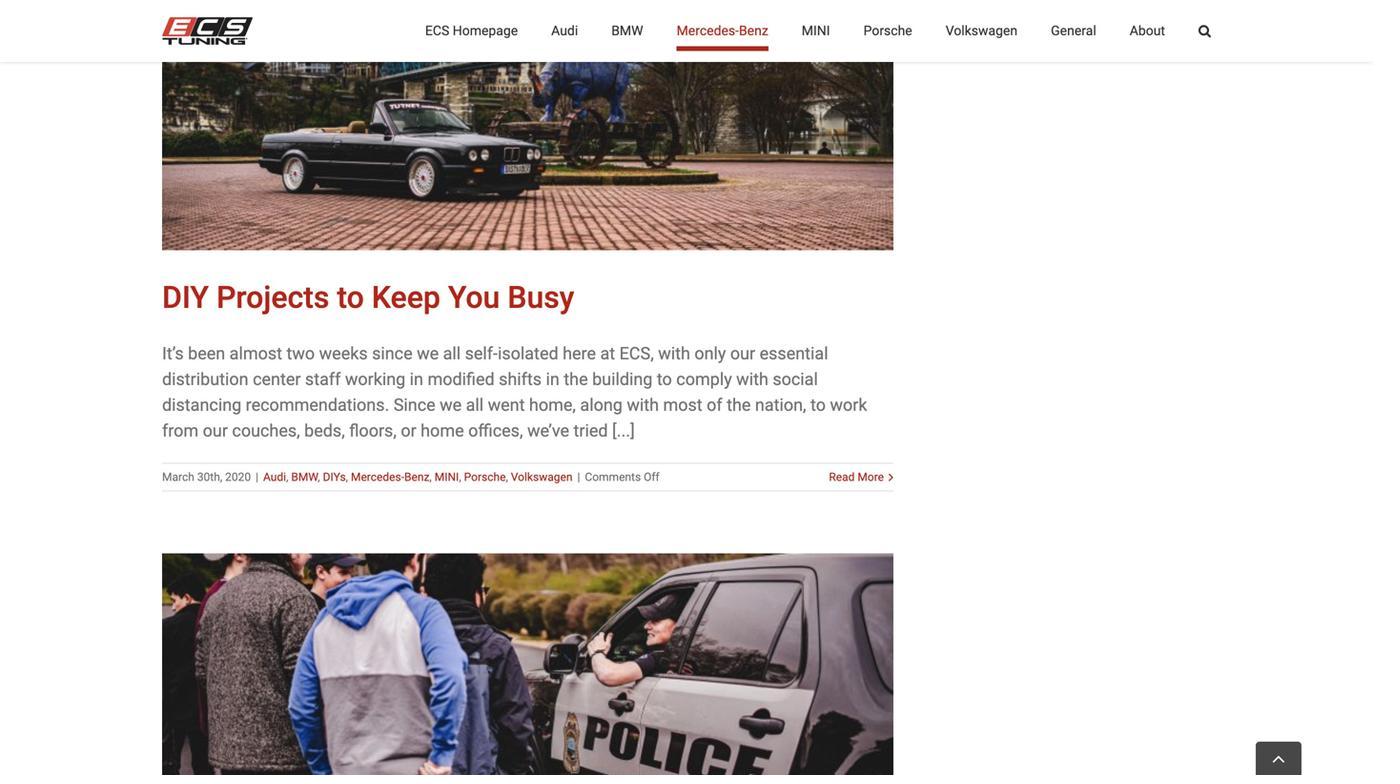 Task type: locate. For each thing, give the bounding box(es) containing it.
self-
[[465, 344, 498, 364]]

mercedes-benz link
[[677, 0, 768, 62], [351, 471, 430, 484]]

porsche
[[864, 23, 912, 39], [464, 471, 506, 484]]

volkswagen
[[946, 23, 1018, 39], [511, 471, 573, 484]]

0 horizontal spatial all
[[443, 344, 461, 364]]

|
[[256, 471, 258, 484], [577, 471, 580, 484]]

with left only
[[658, 344, 690, 364]]

bmw link left diys in the bottom of the page
[[291, 471, 318, 484]]

0 horizontal spatial bmw link
[[291, 471, 318, 484]]

1 horizontal spatial audi link
[[551, 0, 578, 62]]

volkswagen left general
[[946, 23, 1018, 39]]

0 horizontal spatial in
[[410, 370, 423, 390]]

the
[[564, 370, 588, 390], [727, 395, 751, 415]]

all up modified
[[443, 344, 461, 364]]

distancing
[[162, 395, 242, 415]]

audi link right "2020"
[[263, 471, 286, 484]]

all down modified
[[466, 395, 484, 415]]

1 vertical spatial benz
[[404, 471, 430, 484]]

building
[[592, 370, 653, 390]]

ecs homepage link
[[425, 0, 518, 62]]

0 horizontal spatial the
[[564, 370, 588, 390]]

1 vertical spatial to
[[657, 370, 672, 390]]

bmw link left mercedes-benz
[[612, 0, 643, 62]]

here
[[563, 344, 596, 364]]

ecs,
[[620, 344, 654, 364]]

audi right homepage on the top left
[[551, 23, 578, 39]]

1 horizontal spatial volkswagen link
[[946, 0, 1018, 62]]

mini link
[[802, 0, 830, 62], [435, 471, 459, 484]]

we've
[[527, 421, 569, 441]]

0 horizontal spatial audi link
[[263, 471, 286, 484]]

keep
[[372, 280, 441, 316]]

march
[[162, 471, 194, 484]]

beds,
[[304, 421, 345, 441]]

0 horizontal spatial |
[[256, 471, 258, 484]]

our right only
[[730, 344, 755, 364]]

1 horizontal spatial we
[[440, 395, 462, 415]]

diy projects to keep you busy
[[162, 280, 574, 316]]

0 vertical spatial bmw
[[612, 23, 643, 39]]

mercedes-
[[677, 23, 739, 39], [351, 471, 404, 484]]

to up most on the bottom
[[657, 370, 672, 390]]

| right "2020"
[[256, 471, 258, 484]]

0 horizontal spatial volkswagen
[[511, 471, 573, 484]]

mini right mercedes-benz
[[802, 23, 830, 39]]

modified
[[428, 370, 495, 390]]

6 , from the left
[[506, 471, 508, 484]]

diys link
[[323, 471, 346, 484]]

our down distancing on the left bottom of the page
[[203, 421, 228, 441]]

read more link
[[829, 469, 884, 486]]

1 vertical spatial mini link
[[435, 471, 459, 484]]

1 horizontal spatial porsche
[[864, 23, 912, 39]]

1 horizontal spatial our
[[730, 344, 755, 364]]

we up "home"
[[440, 395, 462, 415]]

home,
[[529, 395, 576, 415]]

the down the here
[[564, 370, 588, 390]]

2 vertical spatial to
[[811, 395, 826, 415]]

1 in from the left
[[410, 370, 423, 390]]

2 horizontal spatial to
[[811, 395, 826, 415]]

bmw left mercedes-benz
[[612, 23, 643, 39]]

0 horizontal spatial porsche link
[[464, 471, 506, 484]]

0 vertical spatial the
[[564, 370, 588, 390]]

| left comments
[[577, 471, 580, 484]]

to
[[337, 280, 364, 316], [657, 370, 672, 390], [811, 395, 826, 415]]

1 horizontal spatial the
[[727, 395, 751, 415]]

projects
[[216, 280, 329, 316]]

mini
[[802, 23, 830, 39], [435, 471, 459, 484]]

0 horizontal spatial we
[[417, 344, 439, 364]]

audi link
[[551, 0, 578, 62], [263, 471, 286, 484]]

in up since
[[410, 370, 423, 390]]

0 vertical spatial all
[[443, 344, 461, 364]]

only
[[695, 344, 726, 364]]

more
[[858, 471, 884, 484]]

mini link down "home"
[[435, 471, 459, 484]]

volkswagen link left 'general' link
[[946, 0, 1018, 62]]

0 vertical spatial volkswagen
[[946, 23, 1018, 39]]

1 , from the left
[[286, 471, 288, 484]]

all
[[443, 344, 461, 364], [466, 395, 484, 415]]

we right the since
[[417, 344, 439, 364]]

0 vertical spatial mercedes-benz link
[[677, 0, 768, 62]]

[...]
[[612, 421, 635, 441]]

since
[[394, 395, 436, 415]]

2 | from the left
[[577, 471, 580, 484]]

two
[[287, 344, 315, 364]]

at
[[600, 344, 615, 364]]

recommendations.
[[246, 395, 389, 415]]

1 vertical spatial mercedes-
[[351, 471, 404, 484]]

2 in from the left
[[546, 370, 560, 390]]

general
[[1051, 23, 1097, 39]]

0 horizontal spatial audi
[[263, 471, 286, 484]]

benz
[[739, 23, 768, 39], [404, 471, 430, 484]]

with up [...]
[[627, 395, 659, 415]]

1 vertical spatial mini
[[435, 471, 459, 484]]

with up nation, on the bottom right of the page
[[736, 370, 769, 390]]

volkswagen link
[[946, 0, 1018, 62], [511, 471, 573, 484]]

0 vertical spatial mini link
[[802, 0, 830, 62]]

0 vertical spatial mini
[[802, 23, 830, 39]]

porsche link
[[864, 0, 912, 62], [464, 471, 506, 484]]

you
[[448, 280, 500, 316]]

to left keep
[[337, 280, 364, 316]]

march 30th, 2020 | audi , bmw , diys , mercedes-benz , mini , porsche , volkswagen | comments off
[[162, 471, 660, 484]]

about
[[1130, 23, 1165, 39]]

0 horizontal spatial mini link
[[435, 471, 459, 484]]

1 horizontal spatial |
[[577, 471, 580, 484]]

0 vertical spatial porsche
[[864, 23, 912, 39]]

0 vertical spatial our
[[730, 344, 755, 364]]

our
[[730, 344, 755, 364], [203, 421, 228, 441]]

we
[[417, 344, 439, 364], [440, 395, 462, 415]]

bmw left diys in the bottom of the page
[[291, 471, 318, 484]]

diy projects to keep you busy image
[[162, 0, 894, 250]]

mini down "home"
[[435, 471, 459, 484]]

social
[[773, 370, 818, 390]]

audi link right homepage on the top left
[[551, 0, 578, 62]]

the right of
[[727, 395, 751, 415]]

0 vertical spatial bmw link
[[612, 0, 643, 62]]

weeks
[[319, 344, 368, 364]]

1 vertical spatial bmw
[[291, 471, 318, 484]]

1 horizontal spatial mini link
[[802, 0, 830, 62]]

1 vertical spatial mercedes-benz link
[[351, 471, 430, 484]]

1 horizontal spatial porsche link
[[864, 0, 912, 62]]

it's been almost two weeks since we all self-isolated here at ecs, with only our essential distribution center staff working in modified shifts in the building to comply with social distancing recommendations. since we all went home, along with most of the nation, to work from our couches, beds, floors, or home offices, we've tried [...]
[[162, 344, 867, 441]]

1 horizontal spatial in
[[546, 370, 560, 390]]

audi
[[551, 23, 578, 39], [263, 471, 286, 484]]

2020
[[225, 471, 251, 484]]

with
[[658, 344, 690, 364], [736, 370, 769, 390], [627, 395, 659, 415]]

nation,
[[755, 395, 806, 415]]

mini link right mercedes-benz
[[802, 0, 830, 62]]

1 vertical spatial our
[[203, 421, 228, 441]]

general link
[[1051, 0, 1097, 62]]

to left work
[[811, 395, 826, 415]]

0 horizontal spatial porsche
[[464, 471, 506, 484]]

0 vertical spatial volkswagen link
[[946, 0, 1018, 62]]

1 horizontal spatial volkswagen
[[946, 23, 1018, 39]]

0 vertical spatial to
[[337, 280, 364, 316]]

1 horizontal spatial mercedes-
[[677, 23, 739, 39]]

most
[[663, 395, 703, 415]]

0 horizontal spatial volkswagen link
[[511, 471, 573, 484]]

1 vertical spatial all
[[466, 395, 484, 415]]

1 | from the left
[[256, 471, 258, 484]]

bmw
[[612, 23, 643, 39], [291, 471, 318, 484]]

almost
[[230, 344, 282, 364]]

1 vertical spatial the
[[727, 395, 751, 415]]

couches,
[[232, 421, 300, 441]]

in
[[410, 370, 423, 390], [546, 370, 560, 390]]

0 horizontal spatial mercedes-
[[351, 471, 404, 484]]

tried
[[574, 421, 608, 441]]

volkswagen down we've
[[511, 471, 573, 484]]

0 vertical spatial benz
[[739, 23, 768, 39]]

in up home,
[[546, 370, 560, 390]]

bmw link
[[612, 0, 643, 62], [291, 471, 318, 484]]

from
[[162, 421, 199, 441]]

1 horizontal spatial audi
[[551, 23, 578, 39]]

volkswagen link down we've
[[511, 471, 573, 484]]

homepage
[[453, 23, 518, 39]]

0 vertical spatial audi link
[[551, 0, 578, 62]]

0 horizontal spatial to
[[337, 280, 364, 316]]

0 vertical spatial porsche link
[[864, 0, 912, 62]]

,
[[286, 471, 288, 484], [318, 471, 320, 484], [346, 471, 348, 484], [430, 471, 432, 484], [459, 471, 461, 484], [506, 471, 508, 484]]

audi right "2020"
[[263, 471, 286, 484]]

0 vertical spatial with
[[658, 344, 690, 364]]

1 vertical spatial we
[[440, 395, 462, 415]]



Task type: vqa. For each thing, say whether or not it's contained in the screenshot.
NEW inside PART OF WHAT MAKES LOVING CARS SO ENJOYABLE IS THE VARIETY OF WAYS TO BE EXCITED ABOUT THEM. NEW CARS, OLD CARS, UPGRADES, REPAIRS, DRIVING, RACING, CAR SHOWS, CRUISES, AND EVEN JUST A FEW BEERS IN THE GARAGE STARING AT SOMETHING YOU SHOULD BE WORKING ON ALL COMPRISE PORTIONS OF THE PIE CHART THAT IS [...]
no



Task type: describe. For each thing, give the bounding box(es) containing it.
about link
[[1130, 0, 1165, 62]]

2 vertical spatial with
[[627, 395, 659, 415]]

1 horizontal spatial benz
[[739, 23, 768, 39]]

been
[[188, 344, 225, 364]]

0 horizontal spatial our
[[203, 421, 228, 441]]

ecs homepage
[[425, 23, 518, 39]]

diy projects to keep you busy link
[[162, 280, 574, 316]]

1 horizontal spatial mercedes-benz link
[[677, 0, 768, 62]]

staff
[[305, 370, 341, 390]]

along
[[580, 395, 623, 415]]

floors,
[[349, 421, 397, 441]]

diy
[[162, 280, 209, 316]]

isolated
[[498, 344, 559, 364]]

read more
[[829, 471, 884, 484]]

diys
[[323, 471, 346, 484]]

1 vertical spatial porsche
[[464, 471, 506, 484]]

1 vertical spatial volkswagen
[[511, 471, 573, 484]]

since
[[372, 344, 413, 364]]

of
[[707, 395, 723, 415]]

1 horizontal spatial mini
[[802, 23, 830, 39]]

comments
[[585, 471, 641, 484]]

1 vertical spatial with
[[736, 370, 769, 390]]

essential
[[760, 344, 828, 364]]

4 , from the left
[[430, 471, 432, 484]]

home
[[421, 421, 464, 441]]

read
[[829, 471, 855, 484]]

1 horizontal spatial bmw
[[612, 23, 643, 39]]

1 horizontal spatial bmw link
[[612, 0, 643, 62]]

0 vertical spatial audi
[[551, 23, 578, 39]]

2 , from the left
[[318, 471, 320, 484]]

center
[[253, 370, 301, 390]]

1 vertical spatial volkswagen link
[[511, 471, 573, 484]]

1 horizontal spatial to
[[657, 370, 672, 390]]

1 horizontal spatial all
[[466, 395, 484, 415]]

working
[[345, 370, 406, 390]]

ecs tuning logo image
[[162, 17, 253, 45]]

ecs
[[425, 23, 449, 39]]

0 horizontal spatial mercedes-benz link
[[351, 471, 430, 484]]

shifts
[[499, 370, 542, 390]]

3 , from the left
[[346, 471, 348, 484]]

riverside chattanooga: event coverage image
[[162, 554, 894, 775]]

0 horizontal spatial benz
[[404, 471, 430, 484]]

offices,
[[468, 421, 523, 441]]

1 vertical spatial audi
[[263, 471, 286, 484]]

distribution
[[162, 370, 249, 390]]

1 vertical spatial audi link
[[263, 471, 286, 484]]

or
[[401, 421, 416, 441]]

comply
[[676, 370, 732, 390]]

1 vertical spatial porsche link
[[464, 471, 506, 484]]

5 , from the left
[[459, 471, 461, 484]]

off
[[644, 471, 660, 484]]

1 vertical spatial bmw link
[[291, 471, 318, 484]]

it's
[[162, 344, 184, 364]]

mercedes-benz
[[677, 23, 768, 39]]

30th,
[[197, 471, 222, 484]]

went
[[488, 395, 525, 415]]

0 vertical spatial we
[[417, 344, 439, 364]]

0 vertical spatial mercedes-
[[677, 23, 739, 39]]

work
[[830, 395, 867, 415]]

0 horizontal spatial bmw
[[291, 471, 318, 484]]

busy
[[508, 280, 574, 316]]

0 horizontal spatial mini
[[435, 471, 459, 484]]



